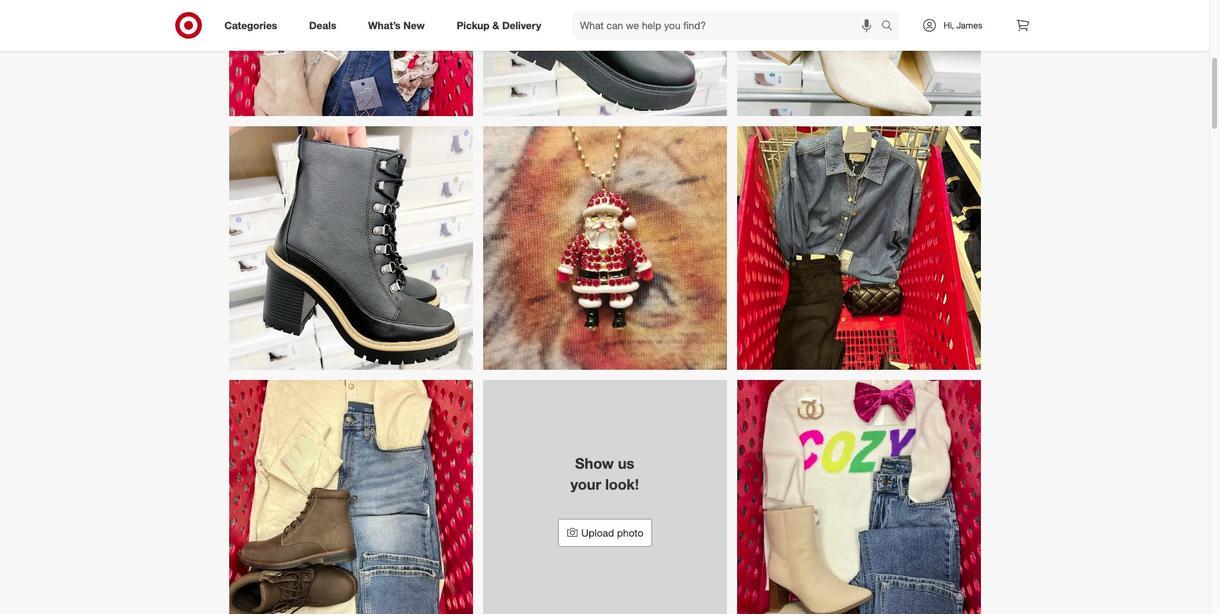 Task type: describe. For each thing, give the bounding box(es) containing it.
show
[[575, 455, 614, 472]]

categories
[[225, 19, 277, 31]]

upload
[[581, 527, 614, 540]]

search
[[876, 20, 906, 33]]

delivery
[[502, 19, 541, 31]]

categories link
[[214, 11, 293, 39]]

what's new
[[368, 19, 425, 31]]

upload photo button
[[558, 519, 652, 547]]

0 horizontal spatial user image by @targetofmyeyes image
[[229, 126, 473, 370]]

pickup
[[457, 19, 490, 31]]

look!
[[605, 476, 639, 493]]

what's new link
[[357, 11, 441, 39]]

user image by @luckymarchgirl317 image
[[483, 126, 727, 370]]

hi, james
[[944, 20, 983, 30]]

1 horizontal spatial user image by @targetofmyeyes image
[[483, 0, 727, 116]]

deals link
[[298, 11, 352, 39]]

pickup & delivery
[[457, 19, 541, 31]]



Task type: vqa. For each thing, say whether or not it's contained in the screenshot.
Flushable in Flushable Cleaning Cloths - Fresh Scent - up & up™
no



Task type: locate. For each thing, give the bounding box(es) containing it.
us
[[618, 455, 635, 472]]

upload photo
[[581, 527, 644, 540]]

&
[[493, 19, 499, 31]]

2 horizontal spatial user image by @targetofmyeyes image
[[737, 0, 981, 116]]

search button
[[876, 11, 906, 42]]

deals
[[309, 19, 336, 31]]

james
[[957, 20, 983, 30]]

your
[[571, 476, 601, 493]]

show us your look!
[[571, 455, 639, 493]]

what's
[[368, 19, 401, 31]]

1 user image by @_targetxbri image from the left
[[229, 380, 473, 615]]

photo
[[617, 527, 644, 540]]

user image by @cstyle.it image
[[737, 126, 981, 370]]

2 user image by @_targetxbri image from the left
[[737, 380, 981, 615]]

new
[[404, 19, 425, 31]]

hi,
[[944, 20, 954, 30]]

0 horizontal spatial user image by @_targetxbri image
[[229, 380, 473, 615]]

What can we help you find? suggestions appear below search field
[[573, 11, 885, 39]]

pickup & delivery link
[[446, 11, 557, 39]]

user image by @_targetxbri image
[[229, 380, 473, 615], [737, 380, 981, 615]]

user image by @takingontarget image
[[229, 0, 473, 116]]

user image by @targetofmyeyes image
[[483, 0, 727, 116], [737, 0, 981, 116], [229, 126, 473, 370]]

1 horizontal spatial user image by @_targetxbri image
[[737, 380, 981, 615]]



